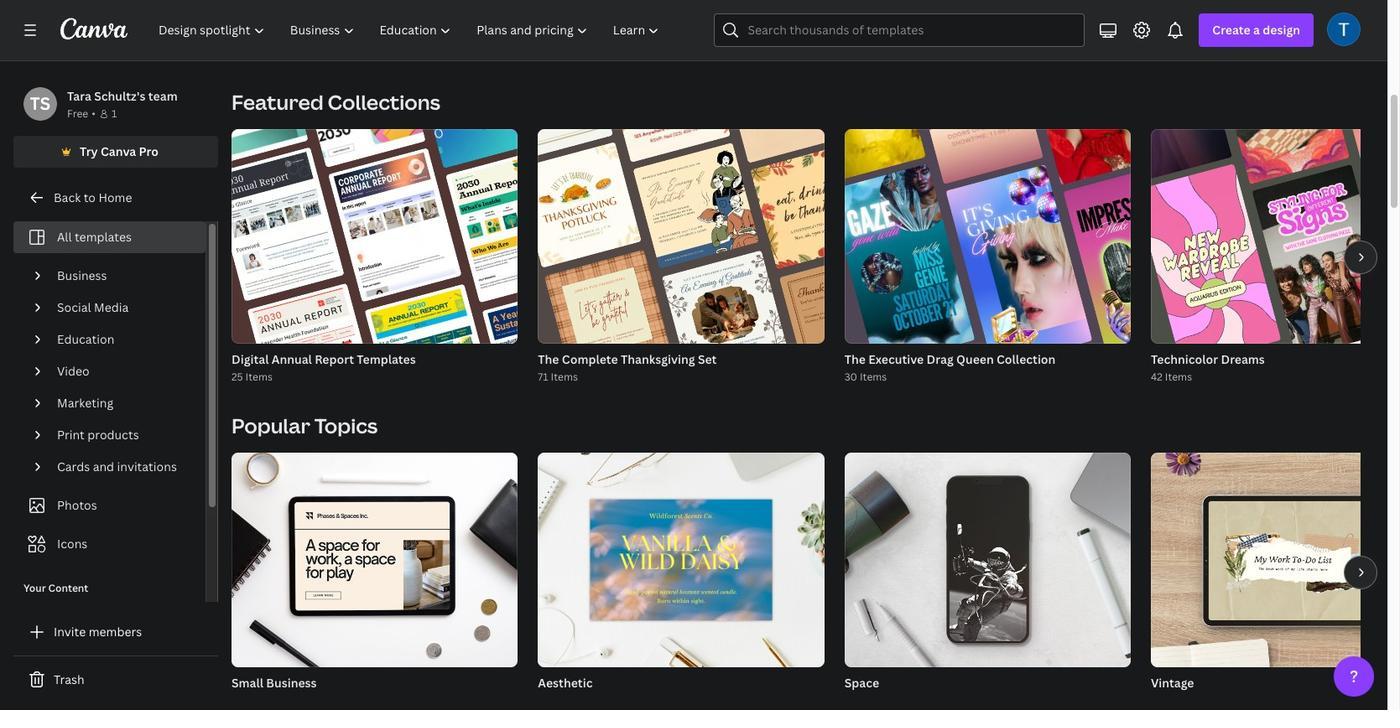Task type: vqa. For each thing, say whether or not it's contained in the screenshot.
Social on the top
yes



Task type: describe. For each thing, give the bounding box(es) containing it.
home
[[99, 190, 132, 206]]

tara schultz's team image
[[24, 87, 57, 121]]

education
[[57, 332, 114, 348]]

annual
[[272, 352, 312, 368]]

trash link
[[13, 664, 218, 698]]

queen
[[957, 352, 994, 368]]

(18
[[1184, 43, 1201, 59]]

instagram post (square) image
[[1320, 0, 1401, 39]]

featured
[[232, 88, 324, 116]]

featured collections
[[232, 88, 441, 116]]

free •
[[67, 107, 96, 121]]

items inside digital annual report templates 25 items
[[246, 370, 273, 384]]

create
[[1213, 22, 1251, 38]]

schultz's
[[94, 88, 146, 104]]

digital
[[232, 352, 269, 368]]

small business image
[[232, 453, 518, 668]]

whiteboard image
[[413, 0, 574, 39]]

icons
[[57, 536, 88, 552]]

video image
[[957, 0, 1118, 39]]

small business
[[232, 676, 317, 692]]

education link
[[50, 324, 196, 356]]

icons link
[[24, 529, 196, 561]]

video
[[57, 363, 89, 379]]

instagram post link
[[1320, 0, 1401, 62]]

videos
[[957, 43, 996, 59]]

space image
[[845, 453, 1131, 668]]

Search search field
[[748, 14, 1075, 46]]

1 poster (18 × 24 in portrait) image from the left
[[1138, 0, 1299, 39]]

tara schultz image
[[1328, 13, 1361, 46]]

portrait)
[[1243, 43, 1291, 59]]

aesthetic image
[[538, 453, 825, 668]]

tara
[[67, 88, 91, 104]]

canva
[[101, 144, 136, 159]]

cards and invitations
[[57, 459, 177, 475]]

social
[[57, 300, 91, 316]]

to
[[84, 190, 96, 206]]

templates
[[357, 352, 416, 368]]

media
[[94, 300, 129, 316]]

create a design
[[1213, 22, 1301, 38]]

71
[[538, 370, 549, 384]]

presentations
[[776, 43, 855, 59]]

thanksgiving
[[621, 352, 695, 368]]

business inside small business link
[[266, 676, 317, 692]]

collection
[[997, 352, 1056, 368]]

space
[[845, 676, 880, 692]]

business inside business link
[[57, 268, 107, 284]]

posters (18 × 24 in portrait)
[[1138, 43, 1291, 59]]

small business link
[[232, 675, 518, 693]]

trash
[[54, 672, 84, 688]]

the for the complete thanksgiving set
[[538, 352, 559, 368]]

cards
[[57, 459, 90, 475]]

back
[[54, 190, 81, 206]]

design
[[1264, 22, 1301, 38]]

and
[[93, 459, 114, 475]]

business link
[[50, 260, 196, 292]]

members
[[89, 625, 142, 640]]

pro
[[139, 144, 159, 159]]

aesthetic
[[538, 676, 593, 692]]

presentations (16:9) link
[[776, 0, 937, 62]]

print products
[[57, 427, 139, 443]]

the executive drag queen collection link
[[845, 351, 1131, 369]]

•
[[92, 107, 96, 121]]

complete
[[562, 352, 618, 368]]

30
[[845, 370, 858, 384]]

back to home
[[54, 190, 132, 206]]

technicolor dreams link
[[1152, 351, 1401, 369]]

social media link
[[50, 292, 196, 324]]

technicolor dreams 42 items
[[1152, 352, 1266, 384]]

presentations (16:9)
[[776, 43, 890, 59]]

free
[[67, 107, 88, 121]]



Task type: locate. For each thing, give the bounding box(es) containing it.
presentation (16:9) image
[[776, 0, 937, 39]]

print
[[57, 427, 85, 443]]

poster (18 × 24 in portrait) image up 24
[[1138, 0, 1299, 39]]

dreams
[[1222, 352, 1266, 368]]

small
[[232, 676, 264, 692]]

2 poster (18 × 24 in portrait) image from the left
[[1173, 0, 1249, 30]]

poster (18 × 24 in portrait) image up posters (18 × 24 in portrait)
[[1173, 0, 1249, 30]]

the executive drag queen collection 30 items
[[845, 352, 1056, 384]]

items down technicolor at the right of page
[[1166, 370, 1193, 384]]

marketing
[[57, 395, 113, 411]]

drag
[[927, 352, 954, 368]]

0 horizontal spatial the
[[538, 352, 559, 368]]

set
[[698, 352, 717, 368]]

doc image
[[232, 0, 393, 39], [232, 0, 393, 39]]

24
[[1213, 43, 1226, 59]]

tara schultz's team element
[[24, 87, 57, 121]]

instagram post
[[1320, 43, 1401, 59]]

videos link
[[957, 0, 1118, 62]]

the up 71
[[538, 352, 559, 368]]

the complete thanksgiving set 71 items
[[538, 352, 717, 384]]

0 vertical spatial business
[[57, 268, 107, 284]]

executive
[[869, 352, 924, 368]]

content
[[48, 582, 88, 596]]

report
[[315, 352, 354, 368]]

post
[[1380, 43, 1401, 59]]

poster (18 × 24 in portrait) image inside posters (18 × 24 in portrait) "link"
[[1173, 0, 1249, 30]]

the inside the complete thanksgiving set 71 items
[[538, 352, 559, 368]]

tara schultz's team
[[67, 88, 178, 104]]

topics
[[315, 412, 378, 440]]

invite members button
[[13, 616, 218, 650]]

posters (18 × 24 in portrait) link
[[1138, 0, 1299, 62]]

technicolor
[[1152, 352, 1219, 368]]

products
[[88, 427, 139, 443]]

1 horizontal spatial business
[[266, 676, 317, 692]]

digital annual report templates 25 items
[[232, 352, 416, 384]]

all
[[57, 229, 72, 245]]

team
[[148, 88, 178, 104]]

space link
[[845, 675, 1131, 693]]

photos link
[[24, 490, 196, 522]]

marketing link
[[50, 388, 196, 420]]

popular topics
[[232, 412, 378, 440]]

business
[[57, 268, 107, 284], [266, 676, 317, 692]]

the inside the executive drag queen collection 30 items
[[845, 352, 866, 368]]

popular
[[232, 412, 311, 440]]

×
[[1204, 43, 1210, 59]]

aesthetic link
[[538, 675, 825, 693]]

try canva pro
[[80, 144, 159, 159]]

poster (18 × 24 in portrait) image
[[1138, 0, 1299, 39], [1173, 0, 1249, 30]]

1 items from the left
[[246, 370, 273, 384]]

0 horizontal spatial business
[[57, 268, 107, 284]]

posters
[[1138, 43, 1181, 59]]

digital annual report templates link
[[232, 351, 518, 369]]

2 the from the left
[[845, 352, 866, 368]]

2 items from the left
[[551, 370, 578, 384]]

all templates
[[57, 229, 132, 245]]

print products link
[[50, 420, 196, 452]]

photos
[[57, 498, 97, 514]]

25
[[232, 370, 243, 384]]

1 vertical spatial business
[[266, 676, 317, 692]]

3 items from the left
[[860, 370, 888, 384]]

1 horizontal spatial the
[[845, 352, 866, 368]]

the complete thanksgiving set link
[[538, 351, 825, 369]]

4 items from the left
[[1166, 370, 1193, 384]]

invitations
[[117, 459, 177, 475]]

social media
[[57, 300, 129, 316]]

a
[[1254, 22, 1261, 38]]

items inside the executive drag queen collection 30 items
[[860, 370, 888, 384]]

vintage link
[[1152, 675, 1401, 693]]

the up 30
[[845, 352, 866, 368]]

(16:9)
[[858, 43, 890, 59]]

try canva pro button
[[13, 136, 218, 168]]

items
[[246, 370, 273, 384], [551, 370, 578, 384], [860, 370, 888, 384], [1166, 370, 1193, 384]]

42
[[1152, 370, 1163, 384]]

items down digital
[[246, 370, 273, 384]]

items right 30
[[860, 370, 888, 384]]

vintage
[[1152, 676, 1195, 692]]

business up 'social'
[[57, 268, 107, 284]]

create a design button
[[1200, 13, 1314, 47]]

your content
[[24, 582, 88, 596]]

card (portrait) image
[[594, 0, 755, 39]]

the for the executive drag queen collection
[[845, 352, 866, 368]]

cards and invitations link
[[50, 452, 196, 483]]

None search field
[[715, 13, 1086, 47]]

your
[[24, 582, 46, 596]]

video link
[[50, 356, 196, 388]]

templates
[[75, 229, 132, 245]]

invite members
[[54, 625, 142, 640]]

collections
[[328, 88, 441, 116]]

1
[[112, 107, 117, 121]]

items right 71
[[551, 370, 578, 384]]

1 the from the left
[[538, 352, 559, 368]]

business right small
[[266, 676, 317, 692]]

vintage image
[[1152, 453, 1401, 668]]

top level navigation element
[[148, 13, 674, 47]]

items inside technicolor dreams 42 items
[[1166, 370, 1193, 384]]

items inside the complete thanksgiving set 71 items
[[551, 370, 578, 384]]



